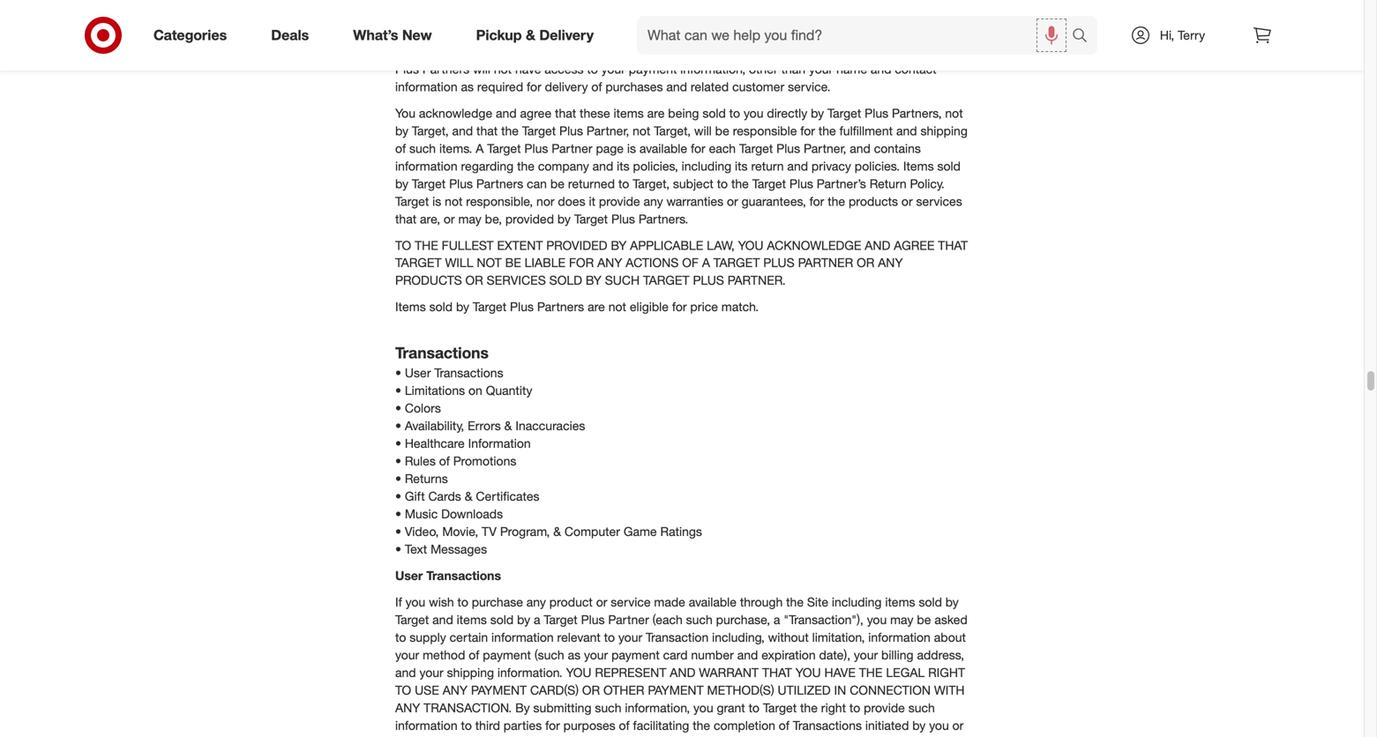 Task type: describe. For each thing, give the bounding box(es) containing it.
the down partner's
[[828, 194, 846, 209]]

regarding
[[461, 158, 514, 174]]

items inside you acknowledge and agree that these items are being sold to you directly by target plus partners, not by target, and that the target plus partner, not target, will be responsible for the fulfillment and shipping of such items. a target plus partner page is available for each target plus partner, and contains information regarding the company and its policies, including its return and privacy policies. items sold by target plus partners can be returned to target, subject to the target plus partner's return policy. target is not responsible, nor does it provide any warranties or guarantees, for the products or services that are, or may be, provided by target plus partners.
[[904, 158, 934, 174]]

or right warranties
[[727, 194, 738, 209]]

1 payment from the left
[[471, 683, 527, 699]]

and left agree
[[496, 105, 517, 121]]

completion
[[714, 718, 776, 734]]

you left grant
[[694, 701, 714, 716]]

plus up return in the top of the page
[[777, 141, 801, 156]]

cards
[[428, 489, 461, 504]]

to down the provides
[[473, 26, 484, 41]]

match.
[[722, 299, 759, 315]]

site
[[807, 595, 829, 610]]

information up billing
[[869, 630, 931, 646]]

11 • from the top
[[395, 542, 402, 557]]

and down wish
[[433, 613, 453, 628]]

pickup
[[476, 27, 522, 44]]

refunds,
[[743, 44, 787, 59]]

to the fullest extent provided by applicable law, you acknowledge and agree that target will not be liable for any actions of a target plus partner or any products or services sold by such target plus partner.
[[395, 238, 968, 288]]

products
[[395, 273, 462, 288]]

and up being
[[667, 79, 687, 94]]

and down the provides
[[449, 44, 469, 59]]

payment up information.
[[483, 648, 531, 663]]

be left asked
[[917, 613, 931, 628]]

extent
[[497, 238, 543, 253]]

9 • from the top
[[395, 507, 402, 522]]

certificates
[[476, 489, 540, 504]]

the down party
[[557, 26, 574, 41]]

1 vertical spatial may
[[891, 613, 914, 628]]

items inside you acknowledge and agree that these items are being sold to you directly by target plus partners, not by target, and that the target plus partner, not target, will be responsible for the fulfillment and shipping of such items. a target plus partner page is available for each target plus partner, and contains information regarding the company and its policies, including its return and privacy policies. items sold by target plus partners can be returned to target, subject to the target plus partner's return policy. target is not responsible, nor does it provide any warranties or guarantees, for the products or services that are, or may be, provided by target plus partners.
[[614, 105, 644, 121]]

right
[[821, 701, 846, 716]]

product
[[550, 595, 593, 610]]

sold right being
[[703, 105, 726, 121]]

0 horizontal spatial or
[[466, 273, 483, 288]]

to right 'right'
[[850, 701, 861, 716]]

2 its from the left
[[735, 158, 748, 174]]

partners")
[[708, 8, 763, 24]]

partners.
[[639, 211, 689, 227]]

0 horizontal spatial are
[[588, 299, 605, 315]]

8 • from the top
[[395, 489, 402, 504]]

for left each
[[691, 141, 706, 156]]

acknowledgment
[[782, 736, 877, 738]]

to down the completion at the right
[[747, 736, 758, 738]]

will inside you acknowledge and agree that these items are being sold to you directly by target plus partners, not by target, and that the target plus partner, not target, will be responsible for the fulfillment and shipping of such items. a target plus partner page is available for each target plus partner, and contains information regarding the company and its policies, including its return and privacy policies. items sold by target plus partners can be returned to target, subject to the target plus partner's return policy. target is not responsible, nor does it provide any warranties or guarantees, for the products or services that are, or may be, provided by target plus partners.
[[694, 123, 712, 138]]

law,
[[707, 238, 735, 253]]

the inside the if you wish to purchase any product or service made available through the site including items sold by target and items sold by a target plus partner (each such purchase, a "transaction"), you may be asked to supply certain information relevant to your transaction including, without limitation, information about your method of payment (such as your payment card number and expiration date), your billing address, and your shipping information. you represent and warrant that you have the legal right to use any payment card(s) or other payment method(s) utilized in connection with any transaction. by submitting such information, you grant to target the right to provide such information to third parties for purposes of facilitating the completion of transactions initiated by you or on your behalf. verification of information may be required prior to the acknowledgment or co
[[859, 665, 883, 681]]

of right purposes
[[619, 718, 630, 734]]

or down the initiated
[[881, 736, 892, 738]]

target, down being
[[654, 123, 691, 138]]

2 payment from the left
[[648, 683, 704, 699]]

categories link
[[139, 16, 249, 55]]

pickup & delivery
[[476, 27, 594, 44]]

and down the adjustments.
[[871, 61, 892, 77]]

customer
[[733, 79, 785, 94]]

prior
[[718, 736, 744, 738]]

such up transaction
[[686, 613, 713, 628]]

payment up refunds,
[[739, 26, 787, 41]]

method(s)
[[707, 683, 775, 699]]

connection
[[850, 683, 931, 699]]

plus left partners. at the left of page
[[612, 211, 635, 227]]

& right program,
[[554, 524, 561, 540]]

your down supply
[[395, 648, 419, 663]]

2 • from the top
[[395, 383, 402, 399]]

new
[[402, 27, 432, 44]]

to up behalf.
[[461, 718, 472, 734]]

provides
[[460, 8, 507, 24]]

including,
[[712, 630, 765, 646]]

companies
[[571, 8, 632, 24]]

the down the completion at the right
[[761, 736, 779, 738]]

for
[[569, 255, 594, 271]]

plus down these
[[560, 123, 583, 138]]

target, down policies,
[[633, 176, 670, 191]]

colors
[[405, 401, 441, 416]]

billing
[[882, 648, 914, 663]]

0 horizontal spatial by
[[586, 273, 602, 288]]

sold up asked
[[919, 595, 942, 610]]

that inside the if you wish to purchase any product or service made available through the site including items sold by target and items sold by a target plus partner (each such purchase, a "transaction"), you may be asked to supply certain information relevant to your transaction including, without limitation, information about your method of payment (such as your payment card number and expiration date), your billing address, and your shipping information. you represent and warrant that you have the legal right to use any payment card(s) or other payment method(s) utilized in connection with any transaction. by submitting such information, you grant to target the right to provide such information to third parties for purposes of facilitating the completion of transactions initiated by you or on your behalf. verification of information may be required prior to the acknowledgment or co
[[762, 665, 792, 681]]

card(s)
[[530, 683, 579, 699]]

facilitating
[[633, 718, 690, 734]]

information up the (such
[[492, 630, 554, 646]]

0 horizontal spatial you
[[566, 665, 592, 681]]

your up represent
[[619, 630, 643, 646]]

such down other
[[595, 701, 622, 716]]

to right returned
[[619, 176, 630, 191]]

1 horizontal spatial may
[[624, 736, 647, 738]]

warrant
[[699, 665, 759, 681]]

payment up the 'purchases'
[[629, 61, 677, 77]]

such
[[605, 273, 640, 288]]

the up refunds,
[[766, 8, 784, 24]]

plus left the provides
[[433, 8, 456, 24]]

policy.
[[910, 176, 945, 191]]

your down payment-
[[602, 61, 626, 77]]

(such
[[535, 648, 565, 663]]

information down purposes
[[558, 736, 621, 738]]

responsible,
[[466, 194, 533, 209]]

sold down purchase
[[490, 613, 514, 628]]

plus up company
[[525, 141, 548, 156]]

your up "disputes,"
[[711, 26, 735, 41]]

you right if
[[406, 595, 426, 610]]

0 horizontal spatial partner,
[[587, 123, 629, 138]]

and inside to the fullest extent provided by applicable law, you acknowledge and agree that target will not be liable for any actions of a target plus partner or any products or services sold by such target plus partner.
[[865, 238, 891, 253]]

for down the have
[[527, 79, 542, 94]]

liable
[[525, 255, 566, 271]]

1 horizontal spatial target
[[643, 273, 690, 288]]

1 vertical spatial plus
[[693, 273, 724, 288]]

for down partner's
[[810, 194, 825, 209]]

you acknowledge and agree that these items are being sold to you directly by target plus partners, not by target, and that the target plus partner, not target, will be responsible for the fulfillment and shipping of such items. a target plus partner page is available for each target plus partner, and contains information regarding the company and its policies, including its return and privacy policies. items sold by target plus partners can be returned to target, subject to the target plus partner's return policy. target is not responsible, nor does it provide any warranties or guarantees, for the products or services that are, or may be, provided by target plus partners.
[[395, 105, 968, 227]]

agree
[[894, 238, 935, 253]]

any down use
[[395, 701, 420, 716]]

tv
[[482, 524, 497, 540]]

required inside the if you wish to purchase any product or service made available through the site including items sold by target and items sold by a target plus partner (each such purchase, a "transaction"), you may be asked to supply certain information relevant to your transaction including, without limitation, information about your method of payment (such as your payment card number and expiration date), your billing address, and your shipping information. you represent and warrant that you have the legal right to use any payment card(s) or other payment method(s) utilized in connection with any transaction. by submitting such information, you grant to target the right to provide such information to third parties for purposes of facilitating the completion of transactions initiated by you or on your behalf. verification of information may be required prior to the acknowledgment or co
[[668, 736, 715, 738]]

hi, terry
[[1160, 27, 1206, 43]]

of down "submitting"
[[544, 736, 555, 738]]

fullest
[[442, 238, 494, 253]]

1 vertical spatial that
[[477, 123, 498, 138]]

use
[[415, 683, 439, 699]]

0 horizontal spatial is
[[433, 194, 442, 209]]

not inside target plus provides third party companies ("target plus partners") the opportunity to sell and ship items directly to you through the site. target will process your payment for items sold by target plus partners, and target will handle any payment-related disputes, refunds, credits, and adjustments. target plus partners will not have access to your payment information, other than your name and contact information as required for delivery of purchases and related customer service.
[[494, 61, 512, 77]]

shipping inside you acknowledge and agree that these items are being sold to you directly by target plus partners, not by target, and that the target plus partner, not target, will be responsible for the fulfillment and shipping of such items. a target plus partner page is available for each target plus partner, and contains information regarding the company and its policies, including its return and privacy policies. items sold by target plus partners can be returned to target, subject to the target plus partner's return policy. target is not responsible, nor does it provide any warranties or guarantees, for the products or services that are, or may be, provided by target plus partners.
[[921, 123, 968, 138]]

partner's
[[817, 176, 866, 191]]

have
[[825, 665, 856, 681]]

payment up represent
[[612, 648, 660, 663]]

search button
[[1064, 16, 1107, 58]]

0 vertical spatial is
[[627, 141, 636, 156]]

to right wish
[[458, 595, 468, 610]]

to inside the if you wish to purchase any product or service made available through the site including items sold by target and items sold by a target plus partner (each such purchase, a "transaction"), you may be asked to supply certain information relevant to your transaction including, without limitation, information about your method of payment (such as your payment card number and expiration date), your billing address, and your shipping information. you represent and warrant that you have the legal right to use any payment card(s) or other payment method(s) utilized in connection with any transaction. by submitting such information, you grant to target the right to provide such information to third parties for purposes of facilitating the completion of transactions initiated by you or on your behalf. verification of information may be required prior to the acknowledgment or co
[[395, 683, 411, 699]]

to right relevant
[[604, 630, 615, 646]]

as inside the if you wish to purchase any product or service made available through the site including items sold by target and items sold by a target plus partner (each such purchase, a "transaction"), you may be asked to supply certain information relevant to your transaction including, without limitation, information about your method of payment (such as your payment card number and expiration date), your billing address, and your shipping information. you represent and warrant that you have the legal right to use any payment card(s) or other payment method(s) utilized in connection with any transaction. by submitting such information, you grant to target the right to provide such information to third parties for purposes of facilitating the completion of transactions initiated by you or on your behalf. verification of information may be required prior to the acknowledgment or co
[[568, 648, 581, 663]]

you down the with
[[929, 718, 949, 734]]

and up name
[[835, 44, 856, 59]]

promotions
[[453, 454, 517, 469]]

information, inside the if you wish to purchase any product or service made available through the site including items sold by target and items sold by a target plus partner (each such purchase, a "transaction"), you may be asked to supply certain information relevant to your transaction including, without limitation, information about your method of payment (such as your payment card number and expiration date), your billing address, and your shipping information. you represent and warrant that you have the legal right to use any payment card(s) or other payment method(s) utilized in connection with any transaction. by submitting such information, you grant to target the right to provide such information to third parties for purposes of facilitating the completion of transactions initiated by you or on your behalf. verification of information may be required prior to the acknowledgment or co
[[625, 701, 690, 716]]

or right are,
[[444, 211, 455, 227]]

warranties
[[667, 194, 724, 209]]

address,
[[917, 648, 965, 663]]

what's
[[353, 27, 398, 44]]

of
[[682, 255, 699, 271]]

and right sell
[[891, 8, 912, 24]]

any down 'agree'
[[878, 255, 903, 271]]

with
[[935, 683, 965, 699]]

return
[[751, 158, 784, 174]]

relevant
[[557, 630, 601, 646]]

verification
[[480, 736, 541, 738]]

for left price
[[672, 299, 687, 315]]

service
[[611, 595, 651, 610]]

may inside you acknowledge and agree that these items are being sold to you directly by target plus partners, not by target, and that the target plus partner, not target, will be responsible for the fulfillment and shipping of such items. a target plus partner page is available for each target plus partner, and contains information regarding the company and its policies, including its return and privacy policies. items sold by target plus partners can be returned to target, subject to the target plus partner's return policy. target is not responsible, nor does it provide any warranties or guarantees, for the products or services that are, or may be, provided by target plus partners.
[[458, 211, 482, 227]]

game
[[624, 524, 657, 540]]

& up information
[[504, 418, 512, 434]]

will down ("target
[[642, 26, 660, 41]]

What can we help you find? suggestions appear below search field
[[637, 16, 1077, 55]]

purchases
[[606, 79, 663, 94]]

your right date),
[[854, 648, 878, 663]]

can
[[527, 176, 547, 191]]

partners, inside target plus provides third party companies ("target plus partners") the opportunity to sell and ship items directly to you through the site. target will process your payment for items sold by target plus partners, and target will handle any payment-related disputes, refunds, credits, and adjustments. target plus partners will not have access to your payment information, other than your name and contact information as required for delivery of purchases and related customer service.
[[395, 44, 445, 59]]

any inside you acknowledge and agree that these items are being sold to you directly by target plus partners, not by target, and that the target plus partner, not target, will be responsible for the fulfillment and shipping of such items. a target plus partner page is available for each target plus partner, and contains information regarding the company and its policies, including its return and privacy policies. items sold by target plus partners can be returned to target, subject to the target plus partner's return policy. target is not responsible, nor does it provide any warranties or guarantees, for the products or services that are, or may be, provided by target plus partners.
[[644, 194, 663, 209]]

your up use
[[420, 665, 444, 681]]

you
[[395, 105, 416, 121]]

products
[[849, 194, 898, 209]]

1 vertical spatial related
[[691, 79, 729, 94]]

program,
[[500, 524, 550, 540]]

be down facilitating
[[651, 736, 665, 738]]

of down certain
[[469, 648, 480, 663]]

and up contains
[[897, 123, 917, 138]]

purposes
[[564, 718, 616, 734]]

are inside you acknowledge and agree that these items are being sold to you directly by target plus partners, not by target, and that the target plus partner, not target, will be responsible for the fulfillment and shipping of such items. a target plus partner page is available for each target plus partner, and contains information regarding the company and its policies, including its return and privacy policies. items sold by target plus partners can be returned to target, subject to the target plus partner's return policy. target is not responsible, nor does it provide any warranties or guarantees, for the products or services that are, or may be, provided by target plus partners.
[[647, 105, 665, 121]]

and right return in the top of the page
[[788, 158, 808, 174]]

each
[[709, 141, 736, 156]]

you inside you acknowledge and agree that these items are being sold to you directly by target plus partners, not by target, and that the target plus partner, not target, will be responsible for the fulfillment and shipping of such items. a target plus partner page is available for each target plus partner, and contains information regarding the company and its policies, including its return and privacy policies. items sold by target plus partners can be returned to target, subject to the target plus partner's return policy. target is not responsible, nor does it provide any warranties or guarantees, for the products or services that are, or may be, provided by target plus partners.
[[744, 105, 764, 121]]

plus down services
[[510, 299, 534, 315]]

sold down the 'products' at the top left of the page
[[429, 299, 453, 315]]

the up regarding at the top of page
[[501, 123, 519, 138]]

rules
[[405, 454, 436, 469]]

for up credits,
[[790, 26, 805, 41]]

& right pickup
[[526, 27, 536, 44]]

to left sell
[[855, 8, 866, 24]]

of inside you acknowledge and agree that these items are being sold to you directly by target plus partners, not by target, and that the target plus partner, not target, will be responsible for the fulfillment and shipping of such items. a target plus partner page is available for each target plus partner, and contains information regarding the company and its policies, including its return and privacy policies. items sold by target plus partners can be returned to target, subject to the target plus partner's return policy. target is not responsible, nor does it provide any warranties or guarantees, for the products or services that are, or may be, provided by target plus partners.
[[395, 141, 406, 156]]

plus up guarantees,
[[790, 176, 814, 191]]

1 vertical spatial partner,
[[804, 141, 847, 156]]

will down pickup
[[473, 61, 491, 77]]

number
[[691, 648, 734, 663]]

2 a from the left
[[774, 613, 780, 628]]

plus down new
[[395, 61, 419, 77]]

or left service
[[596, 595, 608, 610]]

being
[[668, 105, 699, 121]]

target plus provides third party companies ("target plus partners") the opportunity to sell and ship items directly to you through the site. target will process your payment for items sold by target plus partners, and target will handle any payment-related disputes, refunds, credits, and adjustments. target plus partners will not have access to your payment information, other than your name and contact information as required for delivery of purchases and related customer service.
[[395, 8, 967, 94]]

5 • from the top
[[395, 436, 402, 452]]

including inside the if you wish to purchase any product or service made available through the site including items sold by target and items sold by a target plus partner (each such purchase, a "transaction"), you may be asked to supply certain information relevant to your transaction including, without limitation, information about your method of payment (such as your payment card number and expiration date), your billing address, and your shipping information. you represent and warrant that you have the legal right to use any payment card(s) or other payment method(s) utilized in connection with any transaction. by submitting such information, you grant to target the right to provide such information to third parties for purposes of facilitating the completion of transactions initiated by you or on your behalf. verification of information may be required prior to the acknowledgment or co
[[832, 595, 882, 610]]

2 vertical spatial partners
[[537, 299, 584, 315]]

to right access
[[587, 61, 598, 77]]

items.
[[439, 141, 472, 156]]

directly inside you acknowledge and agree that these items are being sold to you directly by target plus partners, not by target, and that the target plus partner, not target, will be responsible for the fulfillment and shipping of such items. a target plus partner page is available for each target plus partner, and contains information regarding the company and its policies, including its return and privacy policies. items sold by target plus partners can be returned to target, subject to the target plus partner's return policy. target is not responsible, nor does it provide any warranties or guarantees, for the products or services that are, or may be, provided by target plus partners.
[[767, 105, 808, 121]]

7 • from the top
[[395, 471, 402, 487]]

and down including,
[[738, 648, 758, 663]]

gift
[[405, 489, 425, 504]]

provide inside you acknowledge and agree that these items are being sold to you directly by target plus partners, not by target, and that the target plus partner, not target, will be responsible for the fulfillment and shipping of such items. a target plus partner page is available for each target plus partner, and contains information regarding the company and its policies, including its return and privacy policies. items sold by target plus partners can be returned to target, subject to the target plus partner's return policy. target is not responsible, nor does it provide any warranties or guarantees, for the products or services that are, or may be, provided by target plus partners.
[[599, 194, 640, 209]]

0 horizontal spatial target
[[395, 255, 442, 271]]

or down the with
[[953, 718, 964, 734]]

sell
[[869, 8, 888, 24]]

method
[[423, 648, 465, 663]]

items sold by target plus partners are not eligible for price match.
[[395, 299, 759, 315]]

transactions inside the if you wish to purchase any product or service made available through the site including items sold by target and items sold by a target plus partner (each such purchase, a "transaction"), you may be asked to supply certain information relevant to your transaction including, without limitation, information about your method of payment (such as your payment card number and expiration date), your billing address, and your shipping information. you represent and warrant that you have the legal right to use any payment card(s) or other payment method(s) utilized in connection with any transaction. by submitting such information, you grant to target the right to provide such information to third parties for purposes of facilitating the completion of transactions initiated by you or on your behalf. verification of information may be required prior to the acknowledgment or co
[[793, 718, 862, 734]]

information up behalf.
[[395, 718, 458, 734]]

2 horizontal spatial target
[[714, 255, 760, 271]]

computer
[[565, 524, 620, 540]]

third inside target plus provides third party companies ("target plus partners") the opportunity to sell and ship items directly to you through the site. target will process your payment for items sold by target plus partners, and target will handle any payment-related disputes, refunds, credits, and adjustments. target plus partners will not have access to your payment information, other than your name and contact information as required for delivery of purchases and related customer service.
[[511, 8, 535, 24]]

and up use
[[395, 665, 416, 681]]

transaction.
[[424, 701, 512, 716]]

2 horizontal spatial you
[[796, 665, 821, 681]]

the up privacy
[[819, 123, 836, 138]]

of right the completion at the right
[[779, 718, 790, 734]]

the left site
[[786, 595, 804, 610]]

text
[[405, 542, 427, 557]]

available inside the if you wish to purchase any product or service made available through the site including items sold by target and items sold by a target plus partner (each such purchase, a "transaction"), you may be asked to supply certain information relevant to your transaction including, without limitation, information about your method of payment (such as your payment card number and expiration date), your billing address, and your shipping information. you represent and warrant that you have the legal right to use any payment card(s) or other payment method(s) utilized in connection with any transaction. by submitting such information, you grant to target the right to provide such information to third parties for purposes of facilitating the completion of transactions initiated by you or on your behalf. verification of information may be required prior to the acknowledgment or co
[[689, 595, 737, 610]]



Task type: locate. For each thing, give the bounding box(es) containing it.
any up the 'such' at the left of page
[[598, 255, 623, 271]]

1 its from the left
[[617, 158, 630, 174]]

target
[[395, 8, 429, 24], [605, 26, 639, 41], [886, 26, 919, 41], [473, 44, 507, 59], [933, 44, 967, 59], [828, 105, 862, 121], [522, 123, 556, 138], [487, 141, 521, 156], [740, 141, 773, 156], [412, 176, 446, 191], [753, 176, 786, 191], [395, 194, 429, 209], [574, 211, 608, 227], [473, 299, 507, 315], [395, 613, 429, 628], [544, 613, 578, 628], [763, 701, 797, 716]]

have
[[515, 61, 541, 77]]

directly down the provides
[[429, 26, 469, 41]]

2 vertical spatial that
[[395, 211, 417, 227]]

its down page
[[617, 158, 630, 174]]

that
[[555, 105, 576, 121], [477, 123, 498, 138], [395, 211, 417, 227]]

0 vertical spatial shipping
[[921, 123, 968, 138]]

user down text
[[395, 568, 423, 584]]

plus down regarding at the top of page
[[449, 176, 473, 191]]

0 vertical spatial and
[[865, 238, 891, 253]]

policies,
[[633, 158, 678, 174]]

0 horizontal spatial may
[[458, 211, 482, 227]]

the inside to the fullest extent provided by applicable law, you acknowledge and agree that target will not be liable for any actions of a target plus partner or any products or services sold by such target plus partner.
[[415, 238, 438, 253]]

to up the completion at the right
[[749, 701, 760, 716]]

be
[[715, 123, 730, 138], [551, 176, 565, 191], [917, 613, 931, 628], [651, 736, 665, 738]]

1 horizontal spatial available
[[689, 595, 737, 610]]

for down "submitting"
[[545, 718, 560, 734]]

third inside the if you wish to purchase any product or service made available through the site including items sold by target and items sold by a target plus partner (each such purchase, a "transaction"), you may be asked to supply certain information relevant to your transaction including, without limitation, information about your method of payment (such as your payment card number and expiration date), your billing address, and your shipping information. you represent and warrant that you have the legal right to use any payment card(s) or other payment method(s) utilized in connection with any transaction. by submitting such information, you grant to target the right to provide such information to third parties for purposes of facilitating the completion of transactions initiated by you or on your behalf. verification of information may be required prior to the acknowledgment or co
[[475, 718, 500, 734]]

0 vertical spatial directly
[[429, 26, 469, 41]]

1 vertical spatial any
[[644, 194, 663, 209]]

you
[[738, 238, 764, 253], [566, 665, 592, 681], [796, 665, 821, 681]]

will up the have
[[510, 44, 528, 59]]

actions
[[626, 255, 679, 271]]

may up billing
[[891, 613, 914, 628]]

0 vertical spatial that
[[938, 238, 968, 253]]

partners up responsible,
[[476, 176, 524, 191]]

1 horizontal spatial partner
[[608, 613, 649, 628]]

delivery
[[540, 27, 594, 44]]

a up regarding at the top of page
[[476, 141, 484, 156]]

you inside target plus provides third party companies ("target plus partners") the opportunity to sell and ship items directly to you through the site. target will process your payment for items sold by target plus partners, and target will handle any payment-related disputes, refunds, credits, and adjustments. target plus partners will not have access to your payment information, other than your name and contact information as required for delivery of purchases and related customer service.
[[487, 26, 507, 41]]

and up items.
[[452, 123, 473, 138]]

1 horizontal spatial or
[[582, 683, 600, 699]]

1 horizontal spatial that
[[477, 123, 498, 138]]

that left are,
[[395, 211, 417, 227]]

payment down card
[[648, 683, 704, 699]]

information inside target plus provides third party companies ("target plus partners") the opportunity to sell and ship items directly to you through the site. target will process your payment for items sold by target plus partners, and target will handle any payment-related disputes, refunds, credits, and adjustments. target plus partners will not have access to your payment information, other than your name and contact information as required for delivery of purchases and related customer service.
[[395, 79, 458, 94]]

and inside the if you wish to purchase any product or service made available through the site including items sold by target and items sold by a target plus partner (each such purchase, a "transaction"), you may be asked to supply certain information relevant to your transaction including, without limitation, information about your method of payment (such as your payment card number and expiration date), your billing address, and your shipping information. you represent and warrant that you have the legal right to use any payment card(s) or other payment method(s) utilized in connection with any transaction. by submitting such information, you grant to target the right to provide such information to third parties for purposes of facilitating the completion of transactions initiated by you or on your behalf. verification of information may be required prior to the acknowledgment or co
[[670, 665, 696, 681]]

1 horizontal spatial its
[[735, 158, 748, 174]]

than
[[782, 61, 806, 77]]

site.
[[578, 26, 602, 41]]

utilized
[[778, 683, 831, 699]]

through inside the if you wish to purchase any product or service made available through the site including items sold by target and items sold by a target plus partner (each such purchase, a "transaction"), you may be asked to supply certain information relevant to your transaction including, without limitation, information about your method of payment (such as your payment card number and expiration date), your billing address, and your shipping information. you represent and warrant that you have the legal right to use any payment card(s) or other payment method(s) utilized in connection with any transaction. by submitting such information, you grant to target the right to provide such information to third parties for purposes of facilitating the completion of transactions initiated by you or on your behalf. verification of information may be required prior to the acknowledgment or co
[[740, 595, 783, 610]]

available
[[640, 141, 688, 156], [689, 595, 737, 610]]

services
[[487, 273, 546, 288]]

healthcare
[[405, 436, 465, 452]]

1 vertical spatial are
[[588, 299, 605, 315]]

2 to from the top
[[395, 683, 411, 699]]

available inside you acknowledge and agree that these items are being sold to you directly by target plus partners, not by target, and that the target plus partner, not target, will be responsible for the fulfillment and shipping of such items. a target plus partner page is available for each target plus partner, and contains information regarding the company and its policies, including its return and privacy policies. items sold by target plus partners can be returned to target, subject to the target plus partner's return policy. target is not responsible, nor does it provide any warranties or guarantees, for the products or services that are, or may be, provided by target plus partners.
[[640, 141, 688, 156]]

1 horizontal spatial partner,
[[804, 141, 847, 156]]

any inside the if you wish to purchase any product or service made available through the site including items sold by target and items sold by a target plus partner (each such purchase, a "transaction"), you may be asked to supply certain information relevant to your transaction including, without limitation, information about your method of payment (such as your payment card number and expiration date), your billing address, and your shipping information. you represent and warrant that you have the legal right to use any payment card(s) or other payment method(s) utilized in connection with any transaction. by submitting such information, you grant to target the right to provide such information to third parties for purposes of facilitating the completion of transactions initiated by you or on your behalf. verification of information may be required prior to the acknowledgment or co
[[527, 595, 546, 610]]

2 horizontal spatial partners
[[537, 299, 584, 315]]

plus inside the if you wish to purchase any product or service made available through the site including items sold by target and items sold by a target plus partner (each such purchase, a "transaction"), you may be asked to supply certain information relevant to your transaction including, without limitation, information about your method of payment (such as your payment card number and expiration date), your billing address, and your shipping information. you represent and warrant that you have the legal right to use any payment card(s) or other payment method(s) utilized in connection with any transaction. by submitting such information, you grant to target the right to provide such information to third parties for purposes of facilitating the completion of transactions initiated by you or on your behalf. verification of information may be required prior to the acknowledgment or co
[[581, 613, 605, 628]]

1 vertical spatial on
[[395, 736, 409, 738]]

1 horizontal spatial that
[[938, 238, 968, 253]]

partner inside you acknowledge and agree that these items are being sold to you directly by target plus partners, not by target, and that the target plus partner, not target, will be responsible for the fulfillment and shipping of such items. a target plus partner page is available for each target plus partner, and contains information regarding the company and its policies, including its return and privacy policies. items sold by target plus partners can be returned to target, subject to the target plus partner's return policy. target is not responsible, nor does it provide any warranties or guarantees, for the products or services that are, or may be, provided by target plus partners.
[[552, 141, 593, 156]]

partner, up page
[[587, 123, 629, 138]]

access
[[545, 61, 584, 77]]

plus
[[433, 8, 456, 24], [681, 8, 705, 24], [923, 26, 947, 41], [395, 61, 419, 77], [865, 105, 889, 121], [560, 123, 583, 138], [525, 141, 548, 156], [777, 141, 801, 156], [449, 176, 473, 191], [790, 176, 814, 191], [612, 211, 635, 227], [510, 299, 534, 315], [581, 613, 605, 628]]

2 horizontal spatial or
[[857, 255, 875, 271]]

1 horizontal spatial by
[[611, 238, 627, 253]]

target, down you
[[412, 123, 449, 138]]

process
[[663, 26, 708, 41]]

asked
[[935, 613, 968, 628]]

0 vertical spatial partner
[[552, 141, 593, 156]]

1 horizontal spatial through
[[740, 595, 783, 610]]

to inside to the fullest extent provided by applicable law, you acknowledge and agree that target will not be liable for any actions of a target plus partner or any products or services sold by such target plus partner.
[[395, 238, 411, 253]]

target down actions
[[643, 273, 690, 288]]

0 vertical spatial related
[[648, 44, 686, 59]]

any left product
[[527, 595, 546, 610]]

0 vertical spatial partners
[[423, 61, 470, 77]]

0 horizontal spatial that
[[395, 211, 417, 227]]

are left being
[[647, 105, 665, 121]]

purchase
[[472, 595, 523, 610]]

3 • from the top
[[395, 401, 402, 416]]

third
[[511, 8, 535, 24], [475, 718, 500, 734]]

on inside transactions • user transactions • limitations on quantity • colors • availability, errors & inaccuracies • healthcare information • rules of promotions • returns • gift cards & certificates • music downloads • video, movie, tv program, & computer game ratings • text messages
[[469, 383, 483, 399]]

a inside to the fullest extent provided by applicable law, you acknowledge and agree that target will not be liable for any actions of a target plus partner or any products or services sold by such target plus partner.
[[702, 255, 710, 271]]

right
[[928, 665, 966, 681]]

or
[[857, 255, 875, 271], [466, 273, 483, 288], [582, 683, 600, 699]]

the up can
[[517, 158, 535, 174]]

the right facilitating
[[693, 718, 710, 734]]

1 horizontal spatial third
[[511, 8, 535, 24]]

plus up process
[[681, 8, 705, 24]]

your left behalf.
[[413, 736, 437, 738]]

supply
[[410, 630, 446, 646]]

1 horizontal spatial shipping
[[921, 123, 968, 138]]

to left use
[[395, 683, 411, 699]]

as inside target plus provides third party companies ("target plus partners") the opportunity to sell and ship items directly to you through the site. target will process your payment for items sold by target plus partners, and target will handle any payment-related disputes, refunds, credits, and adjustments. target plus partners will not have access to your payment information, other than your name and contact information as required for delivery of purchases and related customer service.
[[461, 79, 474, 94]]

plus down of
[[693, 273, 724, 288]]

partner up company
[[552, 141, 593, 156]]

directly inside target plus provides third party companies ("target plus partners") the opportunity to sell and ship items directly to you through the site. target will process your payment for items sold by target plus partners, and target will handle any payment-related disputes, refunds, credits, and adjustments. target plus partners will not have access to your payment information, other than your name and contact information as required for delivery of purchases and related customer service.
[[429, 26, 469, 41]]

including inside you acknowledge and agree that these items are being sold to you directly by target plus partners, not by target, and that the target plus partner, not target, will be responsible for the fulfillment and shipping of such items. a target plus partner page is available for each target plus partner, and contains information regarding the company and its policies, including its return and privacy policies. items sold by target plus partners can be returned to target, subject to the target plus partner's return policy. target is not responsible, nor does it provide any warranties or guarantees, for the products or services that are, or may be, provided by target plus partners.
[[682, 158, 732, 174]]

a up without
[[774, 613, 780, 628]]

1 horizontal spatial partners,
[[892, 105, 942, 121]]

service.
[[788, 79, 831, 94]]

0 horizontal spatial related
[[648, 44, 686, 59]]

by inside target plus provides third party companies ("target plus partners") the opportunity to sell and ship items directly to you through the site. target will process your payment for items sold by target plus partners, and target will handle any payment-related disputes, refunds, credits, and adjustments. target plus partners will not have access to your payment information, other than your name and contact information as required for delivery of purchases and related customer service.
[[869, 26, 882, 41]]

third up verification
[[475, 718, 500, 734]]

nor
[[537, 194, 555, 209]]

1 • from the top
[[395, 366, 402, 381]]

that inside to the fullest extent provided by applicable law, you acknowledge and agree that target will not be liable for any actions of a target plus partner or any products or services sold by such target plus partner.
[[938, 238, 968, 253]]

information inside you acknowledge and agree that these items are being sold to you directly by target plus partners, not by target, and that the target plus partner, not target, will be responsible for the fulfillment and shipping of such items. a target plus partner page is available for each target plus partner, and contains information regarding the company and its policies, including its return and privacy policies. items sold by target plus partners can be returned to target, subject to the target plus partner's return policy. target is not responsible, nor does it provide any warranties or guarantees, for the products or services that are, or may be, provided by target plus partners.
[[395, 158, 458, 174]]

4 • from the top
[[395, 418, 402, 434]]

0 horizontal spatial partners
[[423, 61, 470, 77]]

and down page
[[593, 158, 614, 174]]

1 vertical spatial directly
[[767, 105, 808, 121]]

1 horizontal spatial payment
[[648, 683, 704, 699]]

1 horizontal spatial is
[[627, 141, 636, 156]]

limitations
[[405, 383, 465, 399]]

opportunity
[[787, 8, 851, 24]]

0 vertical spatial including
[[682, 158, 732, 174]]

0 vertical spatial that
[[555, 105, 576, 121]]

1 vertical spatial through
[[740, 595, 783, 610]]

of
[[592, 79, 602, 94], [395, 141, 406, 156], [439, 454, 450, 469], [469, 648, 480, 663], [619, 718, 630, 734], [779, 718, 790, 734], [544, 736, 555, 738]]

handle
[[531, 44, 568, 59]]

guarantees,
[[742, 194, 806, 209]]

any inside target plus provides third party companies ("target plus partners") the opportunity to sell and ship items directly to you through the site. target will process your payment for items sold by target plus partners, and target will handle any payment-related disputes, refunds, credits, and adjustments. target plus partners will not have access to your payment information, other than your name and contact information as required for delivery of purchases and related customer service.
[[572, 44, 591, 59]]

sold
[[550, 273, 582, 288]]

required down the have
[[477, 79, 523, 94]]

0 horizontal spatial items
[[395, 299, 426, 315]]

0 vertical spatial partner,
[[587, 123, 629, 138]]

you up utilized
[[796, 665, 821, 681]]

partners inside you acknowledge and agree that these items are being sold to you directly by target plus partners, not by target, and that the target plus partner, not target, will be responsible for the fulfillment and shipping of such items. a target plus partner page is available for each target plus partner, and contains information regarding the company and its policies, including its return and privacy policies. items sold by target plus partners can be returned to target, subject to the target plus partner's return policy. target is not responsible, nor does it provide any warranties or guarantees, for the products or services that are, or may be, provided by target plus partners.
[[476, 176, 524, 191]]

2 horizontal spatial any
[[644, 194, 663, 209]]

or right partner
[[857, 255, 875, 271]]

may left be,
[[458, 211, 482, 227]]

such inside you acknowledge and agree that these items are being sold to you directly by target plus partners, not by target, and that the target plus partner, not target, will be responsible for the fulfillment and shipping of such items. a target plus partner page is available for each target plus partner, and contains information regarding the company and its policies, including its return and privacy policies. items sold by target plus partners can be returned to target, subject to the target plus partner's return policy. target is not responsible, nor does it provide any warranties or guarantees, for the products or services that are, or may be, provided by target plus partners.
[[409, 141, 436, 156]]

subject
[[673, 176, 714, 191]]

ship
[[915, 8, 938, 24]]

0 vertical spatial items
[[904, 158, 934, 174]]

0 horizontal spatial directly
[[429, 26, 469, 41]]

required down facilitating
[[668, 736, 715, 738]]

company
[[538, 158, 589, 174]]

0 horizontal spatial shipping
[[447, 665, 494, 681]]

0 vertical spatial information,
[[681, 61, 746, 77]]

items up policy.
[[904, 158, 934, 174]]

errors
[[468, 418, 501, 434]]

you up billing
[[867, 613, 887, 628]]

for inside the if you wish to purchase any product or service made available through the site including items sold by target and items sold by a target plus partner (each such purchase, a "transaction"), you may be asked to supply certain information relevant to your transaction including, without limitation, information about your method of payment (such as your payment card number and expiration date), your billing address, and your shipping information. you represent and warrant that you have the legal right to use any payment card(s) or other payment method(s) utilized in connection with any transaction. by submitting such information, you grant to target the right to provide such information to third parties for purposes of facilitating the completion of transactions initiated by you or on your behalf. verification of information may be required prior to the acknowledgment or co
[[545, 718, 560, 734]]

1 horizontal spatial required
[[668, 736, 715, 738]]

eligible
[[630, 299, 669, 315]]

deals
[[271, 27, 309, 44]]

your down credits,
[[809, 61, 833, 77]]

0 vertical spatial user
[[405, 366, 431, 381]]

be down company
[[551, 176, 565, 191]]

provide up the initiated
[[864, 701, 905, 716]]

shipping
[[921, 123, 968, 138], [447, 665, 494, 681]]

partners inside target plus provides third party companies ("target plus partners") the opportunity to sell and ship items directly to you through the site. target will process your payment for items sold by target plus partners, and target will handle any payment-related disputes, refunds, credits, and adjustments. target plus partners will not have access to your payment information, other than your name and contact information as required for delivery of purchases and related customer service.
[[423, 61, 470, 77]]

sold up policy.
[[938, 158, 961, 174]]

video,
[[405, 524, 439, 540]]

in
[[834, 683, 847, 699]]

plus
[[764, 255, 795, 271], [693, 273, 724, 288]]

party
[[539, 8, 568, 24]]

or inside the if you wish to purchase any product or service made available through the site including items sold by target and items sold by a target plus partner (each such purchase, a "transaction"), you may be asked to supply certain information relevant to your transaction including, without limitation, information about your method of payment (such as your payment card number and expiration date), your billing address, and your shipping information. you represent and warrant that you have the legal right to use any payment card(s) or other payment method(s) utilized in connection with any transaction. by submitting such information, you grant to target the right to provide such information to third parties for purposes of facilitating the completion of transactions initiated by you or on your behalf. verification of information may be required prior to the acknowledgment or co
[[582, 683, 600, 699]]

1 vertical spatial by
[[586, 273, 602, 288]]

1 vertical spatial required
[[668, 736, 715, 738]]

0 horizontal spatial as
[[461, 79, 474, 94]]

provided
[[547, 238, 608, 253]]

information, inside target plus provides third party companies ("target plus partners") the opportunity to sell and ship items directly to you through the site. target will process your payment for items sold by target plus partners, and target will handle any payment-related disputes, refunds, credits, and adjustments. target plus partners will not have access to your payment information, other than your name and contact information as required for delivery of purchases and related customer service.
[[681, 61, 746, 77]]

plus up fulfillment
[[865, 105, 889, 121]]

1 vertical spatial the
[[859, 665, 883, 681]]

0 horizontal spatial third
[[475, 718, 500, 734]]

1 vertical spatial and
[[670, 665, 696, 681]]

partner.
[[728, 273, 786, 288]]

directly up 'responsible'
[[767, 105, 808, 121]]

sold inside target plus provides third party companies ("target plus partners") the opportunity to sell and ship items directly to you through the site. target will process your payment for items sold by target plus partners, and target will handle any payment-related disputes, refunds, credits, and adjustments. target plus partners will not have access to your payment information, other than your name and contact information as required for delivery of purchases and related customer service.
[[842, 26, 865, 41]]

1 vertical spatial to
[[395, 683, 411, 699]]

plus up partner.
[[764, 255, 795, 271]]

plus down ship
[[923, 26, 947, 41]]

deals link
[[256, 16, 331, 55]]

6 • from the top
[[395, 454, 402, 469]]

through up handle
[[511, 26, 553, 41]]

as
[[461, 79, 474, 94], [568, 648, 581, 663]]

1 horizontal spatial related
[[691, 79, 729, 94]]

1 vertical spatial information,
[[625, 701, 690, 716]]

0 horizontal spatial a
[[534, 613, 541, 628]]

required inside target plus provides third party companies ("target plus partners") the opportunity to sell and ship items directly to you through the site. target will process your payment for items sold by target plus partners, and target will handle any payment-related disputes, refunds, credits, and adjustments. target plus partners will not have access to your payment information, other than your name and contact information as required for delivery of purchases and related customer service.
[[477, 79, 523, 94]]

1 horizontal spatial and
[[865, 238, 891, 253]]

0 vertical spatial or
[[857, 255, 875, 271]]

plus up relevant
[[581, 613, 605, 628]]

1 to from the top
[[395, 238, 411, 253]]

1 horizontal spatial as
[[568, 648, 581, 663]]

these
[[580, 105, 610, 121]]

0 vertical spatial on
[[469, 383, 483, 399]]

of inside transactions • user transactions • limitations on quantity • colors • availability, errors & inaccuracies • healthcare information • rules of promotions • returns • gift cards & certificates • music downloads • video, movie, tv program, & computer game ratings • text messages
[[439, 454, 450, 469]]

partners down new
[[423, 61, 470, 77]]

the up connection
[[859, 665, 883, 681]]

you inside to the fullest extent provided by applicable law, you acknowledge and agree that target will not be liable for any actions of a target plus partner or any products or services sold by such target plus partner.
[[738, 238, 764, 253]]

1 vertical spatial or
[[466, 273, 483, 288]]

or down return
[[902, 194, 913, 209]]

for
[[790, 26, 805, 41], [527, 79, 542, 94], [801, 123, 815, 138], [691, 141, 706, 156], [810, 194, 825, 209], [672, 299, 687, 315], [545, 718, 560, 734]]

1 vertical spatial available
[[689, 595, 737, 610]]

a inside you acknowledge and agree that these items are being sold to you directly by target plus partners, not by target, and that the target plus partner, not target, will be responsible for the fulfillment and shipping of such items. a target plus partner page is available for each target plus partner, and contains information regarding the company and its policies, including its return and privacy policies. items sold by target plus partners can be returned to target, subject to the target plus partner's return policy. target is not responsible, nor does it provide any warranties or guarantees, for the products or services that are, or may be, provided by target plus partners.
[[476, 141, 484, 156]]

0 horizontal spatial any
[[527, 595, 546, 610]]

purchase,
[[716, 613, 770, 628]]

2 vertical spatial may
[[624, 736, 647, 738]]

0 horizontal spatial plus
[[693, 273, 724, 288]]

1 vertical spatial shipping
[[447, 665, 494, 681]]

shipping up contains
[[921, 123, 968, 138]]

will
[[642, 26, 660, 41], [510, 44, 528, 59], [473, 61, 491, 77], [694, 123, 712, 138]]

partner
[[798, 255, 854, 271]]

0 horizontal spatial payment
[[471, 683, 527, 699]]

shipping inside the if you wish to purchase any product or service made available through the site including items sold by target and items sold by a target plus partner (each such purchase, a "transaction"), you may be asked to supply certain information relevant to your transaction including, without limitation, information about your method of payment (such as your payment card number and expiration date), your billing address, and your shipping information. you represent and warrant that you have the legal right to use any payment card(s) or other payment method(s) utilized in connection with any transaction. by submitting such information, you grant to target the right to provide such information to third parties for purposes of facilitating the completion of transactions initiated by you or on your behalf. verification of information may be required prior to the acknowledgment or co
[[447, 665, 494, 681]]

0 horizontal spatial and
[[670, 665, 696, 681]]

on inside the if you wish to purchase any product or service made available through the site including items sold by target and items sold by a target plus partner (each such purchase, a "transaction"), you may be asked to supply certain information relevant to your transaction including, without limitation, information about your method of payment (such as your payment card number and expiration date), your billing address, and your shipping information. you represent and warrant that you have the legal right to use any payment card(s) or other payment method(s) utilized in connection with any transaction. by submitting such information, you grant to target the right to provide such information to third parties for purposes of facilitating the completion of transactions initiated by you or on your behalf. verification of information may be required prior to the acknowledgment or co
[[395, 736, 409, 738]]

are down the 'such' at the left of page
[[588, 299, 605, 315]]

or down not
[[466, 273, 483, 288]]

may
[[458, 211, 482, 227], [891, 613, 914, 628], [624, 736, 647, 738]]

1 horizontal spatial provide
[[864, 701, 905, 716]]

other
[[749, 61, 778, 77]]

0 vertical spatial by
[[611, 238, 627, 253]]

and down fulfillment
[[850, 141, 871, 156]]

or left other
[[582, 683, 600, 699]]

0 horizontal spatial on
[[395, 736, 409, 738]]

10 • from the top
[[395, 524, 402, 540]]

be
[[505, 255, 521, 271]]

user
[[405, 366, 431, 381], [395, 568, 423, 584]]

about
[[934, 630, 966, 646]]

any
[[572, 44, 591, 59], [644, 194, 663, 209], [527, 595, 546, 610]]

0 vertical spatial third
[[511, 8, 535, 24]]

& up downloads
[[465, 489, 473, 504]]

contact
[[895, 61, 937, 77]]

certain
[[450, 630, 488, 646]]

such left items.
[[409, 141, 436, 156]]

other
[[604, 683, 645, 699]]

0 vertical spatial may
[[458, 211, 482, 227]]

1 horizontal spatial the
[[859, 665, 883, 681]]

0 vertical spatial through
[[511, 26, 553, 41]]

parties
[[504, 718, 542, 734]]

name
[[837, 61, 868, 77]]

1 vertical spatial a
[[702, 255, 710, 271]]

grant
[[717, 701, 745, 716]]

you up card(s)
[[566, 665, 592, 681]]

the up guarantees,
[[732, 176, 749, 191]]

through up purchase,
[[740, 595, 783, 610]]

your down relevant
[[584, 648, 608, 663]]

and down card
[[670, 665, 696, 681]]

1 horizontal spatial any
[[572, 44, 591, 59]]

it
[[589, 194, 596, 209]]

return
[[870, 176, 907, 191]]

2 horizontal spatial that
[[555, 105, 576, 121]]

target
[[395, 255, 442, 271], [714, 255, 760, 271], [643, 273, 690, 288]]

will
[[445, 255, 473, 271]]

through inside target plus provides third party companies ("target plus partners") the opportunity to sell and ship items directly to you through the site. target will process your payment for items sold by target plus partners, and target will handle any payment-related disputes, refunds, credits, and adjustments. target plus partners will not have access to your payment information, other than your name and contact information as required for delivery of purchases and related customer service.
[[511, 26, 553, 41]]

contains
[[874, 141, 921, 156]]

2 vertical spatial or
[[582, 683, 600, 699]]

partner inside the if you wish to purchase any product or service made available through the site including items sold by target and items sold by a target plus partner (each such purchase, a "transaction"), you may be asked to supply certain information relevant to your transaction including, without limitation, information about your method of payment (such as your payment card number and expiration date), your billing address, and your shipping information. you represent and warrant that you have the legal right to use any payment card(s) or other payment method(s) utilized in connection with any transaction. by submitting such information, you grant to target the right to provide such information to third parties for purposes of facilitating the completion of transactions initiated by you or on your behalf. verification of information may be required prior to the acknowledgment or co
[[608, 613, 649, 628]]

related
[[648, 44, 686, 59], [691, 79, 729, 94]]

any up transaction.
[[443, 683, 468, 699]]

target up the 'products' at the top left of the page
[[395, 255, 442, 271]]

1 a from the left
[[534, 613, 541, 628]]

user inside transactions • user transactions • limitations on quantity • colors • availability, errors & inaccuracies • healthcare information • rules of promotions • returns • gift cards & certificates • music downloads • video, movie, tv program, & computer game ratings • text messages
[[405, 366, 431, 381]]

any up partners. at the left of page
[[644, 194, 663, 209]]

of inside target plus provides third party companies ("target plus partners") the opportunity to sell and ship items directly to you through the site. target will process your payment for items sold by target plus partners, and target will handle any payment-related disputes, refunds, credits, and adjustments. target plus partners will not have access to your payment information, other than your name and contact information as required for delivery of purchases and related customer service.
[[592, 79, 602, 94]]

you
[[487, 26, 507, 41], [744, 105, 764, 121], [406, 595, 426, 610], [867, 613, 887, 628], [694, 701, 714, 716], [929, 718, 949, 734]]

policies.
[[855, 158, 900, 174]]

1 vertical spatial third
[[475, 718, 500, 734]]

ratings
[[661, 524, 702, 540]]

0 horizontal spatial provide
[[599, 194, 640, 209]]

wish
[[429, 595, 454, 610]]

required
[[477, 79, 523, 94], [668, 736, 715, 738]]

to left supply
[[395, 630, 406, 646]]

provide inside the if you wish to purchase any product or service made available through the site including items sold by target and items sold by a target plus partner (each such purchase, a "transaction"), you may be asked to supply certain information relevant to your transaction including, without limitation, information about your method of payment (such as your payment card number and expiration date), your billing address, and your shipping information. you represent and warrant that you have the legal right to use any payment card(s) or other payment method(s) utilized in connection with any transaction. by submitting such information, you grant to target the right to provide such information to third parties for purposes of facilitating the completion of transactions initiated by you or on your behalf. verification of information may be required prior to the acknowledgment or co
[[864, 701, 905, 716]]

information, down "disputes,"
[[681, 61, 746, 77]]

including up "transaction"),
[[832, 595, 882, 610]]

1 horizontal spatial items
[[904, 158, 934, 174]]

for up privacy
[[801, 123, 815, 138]]

1 vertical spatial is
[[433, 194, 442, 209]]

0 horizontal spatial available
[[640, 141, 688, 156]]

1 horizontal spatial are
[[647, 105, 665, 121]]

1 vertical spatial user
[[395, 568, 423, 584]]

adjustments.
[[859, 44, 930, 59]]

any
[[598, 255, 623, 271], [878, 255, 903, 271], [443, 683, 468, 699], [395, 701, 420, 716]]

0 vertical spatial plus
[[764, 255, 795, 271]]

available up policies,
[[640, 141, 688, 156]]

1 vertical spatial that
[[762, 665, 792, 681]]

1 horizontal spatial a
[[702, 255, 710, 271]]

partners,
[[395, 44, 445, 59], [892, 105, 942, 121]]

you down the provides
[[487, 26, 507, 41]]

items down the 'products' at the top left of the page
[[395, 299, 426, 315]]

0 vertical spatial are
[[647, 105, 665, 121]]

be up each
[[715, 123, 730, 138]]

to up 'responsible'
[[730, 105, 740, 121]]

0 vertical spatial any
[[572, 44, 591, 59]]

partners, inside you acknowledge and agree that these items are being sold to you directly by target plus partners, not by target, and that the target plus partner, not target, will be responsible for the fulfillment and shipping of such items. a target plus partner page is available for each target plus partner, and contains information regarding the company and its policies, including its return and privacy policies. items sold by target plus partners can be returned to target, subject to the target plus partner's return policy. target is not responsible, nor does it provide any warranties or guarantees, for the products or services that are, or may be, provided by target plus partners.
[[892, 105, 942, 121]]

0 vertical spatial as
[[461, 79, 474, 94]]



Task type: vqa. For each thing, say whether or not it's contained in the screenshot.
middle any
yes



